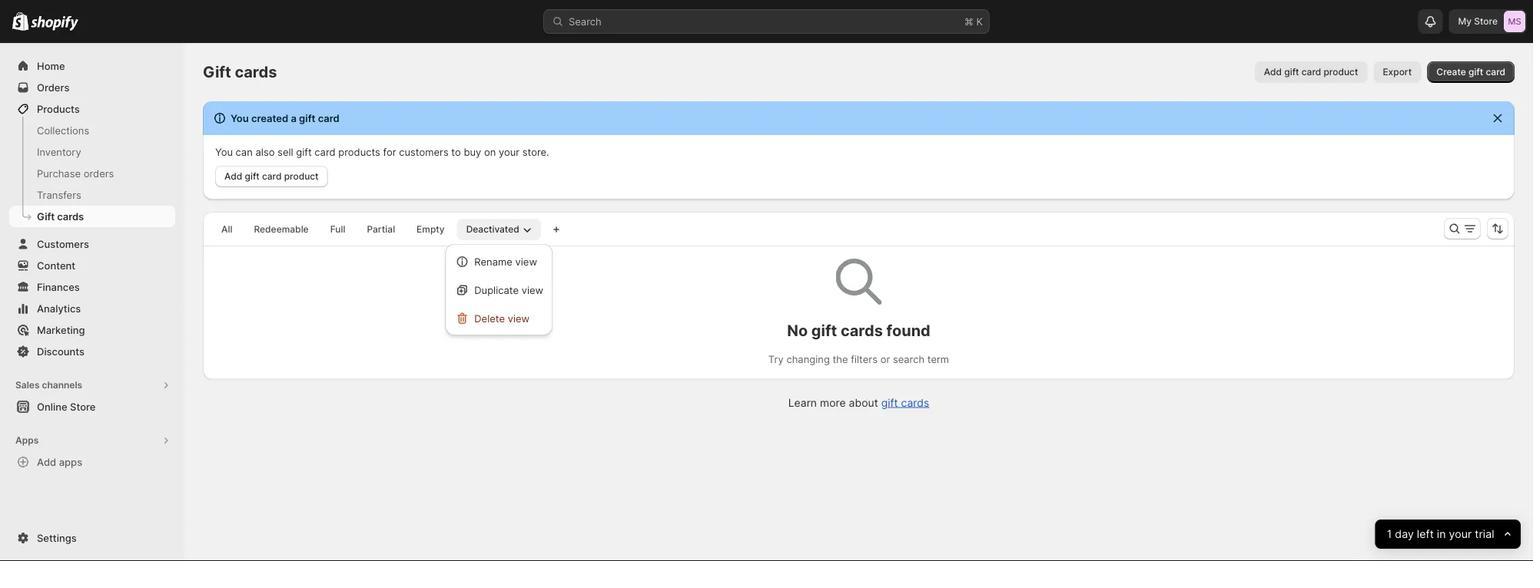 Task type: locate. For each thing, give the bounding box(es) containing it.
discounts link
[[9, 341, 175, 363]]

add gift card product for leftmost add gift card product "link"
[[224, 171, 319, 182]]

1 horizontal spatial gift cards
[[203, 63, 277, 81]]

0 horizontal spatial your
[[499, 146, 520, 158]]

1 day left in your trial button
[[1375, 520, 1521, 550]]

delete
[[474, 313, 505, 325]]

cards down transfers
[[57, 211, 84, 222]]

export button
[[1374, 61, 1421, 83]]

store for online store
[[70, 401, 96, 413]]

search
[[569, 15, 602, 27]]

add gift card product link
[[1255, 61, 1368, 83], [215, 166, 328, 188]]

marketing
[[37, 324, 85, 336]]

card inside create gift card link
[[1486, 66, 1506, 78]]

create gift card
[[1437, 66, 1506, 78]]

0 vertical spatial add gift card product link
[[1255, 61, 1368, 83]]

cards down the search
[[901, 397, 929, 410]]

view right duplicate
[[522, 284, 544, 296]]

1 horizontal spatial add gift card product
[[1264, 66, 1358, 78]]

1 vertical spatial store
[[70, 401, 96, 413]]

empty search results image
[[836, 259, 882, 305]]

rename view button
[[450, 249, 548, 274]]

my store
[[1458, 16, 1498, 27]]

card for topmost add gift card product "link"
[[1302, 66, 1321, 78]]

in
[[1437, 528, 1446, 541]]

1 vertical spatial product
[[284, 171, 319, 182]]

1 horizontal spatial store
[[1474, 16, 1498, 27]]

store right my
[[1474, 16, 1498, 27]]

a
[[291, 112, 297, 124]]

1 vertical spatial view
[[522, 284, 544, 296]]

0 vertical spatial add gift card product
[[1264, 66, 1358, 78]]

add for leftmost add gift card product "link"
[[224, 171, 242, 182]]

0 horizontal spatial store
[[70, 401, 96, 413]]

1 vertical spatial your
[[1449, 528, 1472, 541]]

2 vertical spatial add
[[37, 457, 56, 468]]

you
[[231, 112, 249, 124], [215, 146, 233, 158]]

view
[[515, 256, 537, 268], [522, 284, 544, 296], [508, 313, 530, 325]]

1 vertical spatial add gift card product link
[[215, 166, 328, 188]]

shopify image
[[12, 12, 29, 31], [31, 16, 79, 31]]

all link
[[212, 219, 242, 241]]

k
[[976, 15, 983, 27]]

gift cards down transfers
[[37, 211, 84, 222]]

1 vertical spatial you
[[215, 146, 233, 158]]

apps
[[59, 457, 82, 468]]

marketing link
[[9, 320, 175, 341]]

my
[[1458, 16, 1472, 27]]

1 horizontal spatial add gift card product link
[[1255, 61, 1368, 83]]

deactivated
[[466, 224, 519, 235]]

2 vertical spatial view
[[508, 313, 530, 325]]

store
[[1474, 16, 1498, 27], [70, 401, 96, 413]]

inventory
[[37, 146, 81, 158]]

sales
[[15, 380, 40, 391]]

finances
[[37, 281, 80, 293]]

0 vertical spatial gift cards
[[203, 63, 277, 81]]

you for you can also sell gift card products for customers to buy on your store.
[[215, 146, 233, 158]]

0 vertical spatial view
[[515, 256, 537, 268]]

store inside 'link'
[[70, 401, 96, 413]]

1 horizontal spatial gift
[[203, 63, 231, 81]]

⌘ k
[[965, 15, 983, 27]]

menu
[[450, 249, 548, 331]]

0 horizontal spatial add gift card product
[[224, 171, 319, 182]]

content link
[[9, 255, 175, 277]]

apps
[[15, 435, 39, 447]]

2 horizontal spatial add
[[1264, 66, 1282, 78]]

product for leftmost add gift card product "link"
[[284, 171, 319, 182]]

you for you created a gift card
[[231, 112, 249, 124]]

also
[[256, 146, 275, 158]]

home link
[[9, 55, 175, 77]]

duplicate view
[[474, 284, 544, 296]]

deactivated button
[[457, 219, 541, 241]]

buy
[[464, 146, 481, 158]]

add gift card product
[[1264, 66, 1358, 78], [224, 171, 319, 182]]

store down sales channels "button"
[[70, 401, 96, 413]]

add
[[1264, 66, 1282, 78], [224, 171, 242, 182], [37, 457, 56, 468]]

customers
[[37, 238, 89, 250]]

channels
[[42, 380, 82, 391]]

rename
[[474, 256, 513, 268]]

you left created
[[231, 112, 249, 124]]

view right delete
[[508, 313, 530, 325]]

view right rename
[[515, 256, 537, 268]]

finances link
[[9, 277, 175, 298]]

1 horizontal spatial add
[[224, 171, 242, 182]]

view for rename view
[[515, 256, 537, 268]]

analytics
[[37, 303, 81, 315]]

gift
[[1284, 66, 1299, 78], [1469, 66, 1484, 78], [299, 112, 315, 124], [296, 146, 312, 158], [245, 171, 260, 182], [811, 321, 837, 340], [881, 397, 898, 410]]

1 vertical spatial gift cards
[[37, 211, 84, 222]]

⌘
[[965, 15, 974, 27]]

0 horizontal spatial shopify image
[[12, 12, 29, 31]]

1 vertical spatial gift
[[37, 211, 55, 222]]

collections link
[[9, 120, 175, 141]]

tab list containing all
[[209, 218, 544, 241]]

your right in
[[1449, 528, 1472, 541]]

card for create gift card link
[[1486, 66, 1506, 78]]

0 vertical spatial product
[[1324, 66, 1358, 78]]

product for topmost add gift card product "link"
[[1324, 66, 1358, 78]]

0 horizontal spatial gift
[[37, 211, 55, 222]]

add gift card product for topmost add gift card product "link"
[[1264, 66, 1358, 78]]

day
[[1395, 528, 1414, 541]]

changing
[[787, 354, 830, 366]]

add apps
[[37, 457, 82, 468]]

you left can at the top left of the page
[[215, 146, 233, 158]]

1 vertical spatial add
[[224, 171, 242, 182]]

0 horizontal spatial add
[[37, 457, 56, 468]]

1 horizontal spatial your
[[1449, 528, 1472, 541]]

orders
[[84, 168, 114, 179]]

view for delete view
[[508, 313, 530, 325]]

0 vertical spatial add
[[1264, 66, 1282, 78]]

home
[[37, 60, 65, 72]]

or
[[880, 354, 890, 366]]

create
[[1437, 66, 1466, 78]]

1 vertical spatial add gift card product
[[224, 171, 319, 182]]

0 vertical spatial store
[[1474, 16, 1498, 27]]

gift cards
[[203, 63, 277, 81], [37, 211, 84, 222]]

your
[[499, 146, 520, 158], [1449, 528, 1472, 541]]

your right on
[[499, 146, 520, 158]]

delete view button
[[450, 306, 548, 331]]

product left export
[[1324, 66, 1358, 78]]

product down sell
[[284, 171, 319, 182]]

full
[[330, 224, 345, 235]]

settings link
[[9, 528, 175, 550]]

card
[[1302, 66, 1321, 78], [1486, 66, 1506, 78], [318, 112, 340, 124], [315, 146, 336, 158], [262, 171, 282, 182]]

can
[[236, 146, 253, 158]]

0 horizontal spatial product
[[284, 171, 319, 182]]

empty link
[[407, 219, 454, 241]]

filters
[[851, 354, 878, 366]]

transfers
[[37, 189, 81, 201]]

0 vertical spatial you
[[231, 112, 249, 124]]

learn more about gift cards
[[788, 397, 929, 410]]

tab list
[[209, 218, 544, 241]]

learn
[[788, 397, 817, 410]]

1 horizontal spatial product
[[1324, 66, 1358, 78]]

gift
[[203, 63, 231, 81], [37, 211, 55, 222]]

gift cards up created
[[203, 63, 277, 81]]

my store image
[[1504, 11, 1526, 32]]

duplicate view button
[[450, 277, 548, 303]]



Task type: vqa. For each thing, say whether or not it's contained in the screenshot.
Purchase
yes



Task type: describe. For each thing, give the bounding box(es) containing it.
search
[[893, 354, 925, 366]]

on
[[484, 146, 496, 158]]

0 vertical spatial your
[[499, 146, 520, 158]]

about
[[849, 397, 878, 410]]

sales channels button
[[9, 375, 175, 397]]

no
[[787, 321, 808, 340]]

add for topmost add gift card product "link"
[[1264, 66, 1282, 78]]

delete view
[[474, 313, 530, 325]]

empty
[[417, 224, 445, 235]]

discounts
[[37, 346, 85, 358]]

menu containing rename view
[[450, 249, 548, 331]]

customers
[[399, 146, 449, 158]]

all
[[221, 224, 232, 235]]

try changing the filters or search term
[[768, 354, 949, 366]]

settings
[[37, 533, 77, 545]]

analytics link
[[9, 298, 175, 320]]

partial
[[367, 224, 395, 235]]

cards up created
[[235, 63, 277, 81]]

purchase orders link
[[9, 163, 175, 184]]

online
[[37, 401, 67, 413]]

for
[[383, 146, 396, 158]]

redeemable
[[254, 224, 309, 235]]

online store button
[[0, 397, 184, 418]]

your inside dropdown button
[[1449, 528, 1472, 541]]

gift cards link
[[9, 206, 175, 227]]

content
[[37, 260, 75, 272]]

add inside button
[[37, 457, 56, 468]]

0 horizontal spatial add gift card product link
[[215, 166, 328, 188]]

orders link
[[9, 77, 175, 98]]

partial link
[[358, 219, 404, 241]]

duplicate
[[474, 284, 519, 296]]

1 day left in your trial
[[1387, 528, 1495, 541]]

products
[[37, 103, 80, 115]]

sales channels
[[15, 380, 82, 391]]

created
[[251, 112, 288, 124]]

store for my store
[[1474, 16, 1498, 27]]

card for leftmost add gift card product "link"
[[262, 171, 282, 182]]

0 vertical spatial gift
[[203, 63, 231, 81]]

sell
[[278, 146, 293, 158]]

view for duplicate view
[[522, 284, 544, 296]]

the
[[833, 354, 848, 366]]

online store link
[[9, 397, 175, 418]]

export
[[1383, 66, 1412, 78]]

customers link
[[9, 234, 175, 255]]

purchase
[[37, 168, 81, 179]]

store.
[[522, 146, 549, 158]]

more
[[820, 397, 846, 410]]

rename view
[[474, 256, 537, 268]]

products link
[[9, 98, 175, 120]]

no gift cards found
[[787, 321, 931, 340]]

collections
[[37, 125, 89, 136]]

add apps button
[[9, 452, 175, 473]]

left
[[1417, 528, 1434, 541]]

1 horizontal spatial shopify image
[[31, 16, 79, 31]]

gift cards link
[[881, 397, 929, 410]]

purchase orders
[[37, 168, 114, 179]]

redeemable link
[[245, 219, 318, 241]]

full link
[[321, 219, 355, 241]]

products
[[338, 146, 380, 158]]

to
[[451, 146, 461, 158]]

online store
[[37, 401, 96, 413]]

found
[[887, 321, 931, 340]]

trial
[[1475, 528, 1495, 541]]

you can also sell gift card products for customers to buy on your store.
[[215, 146, 549, 158]]

0 horizontal spatial gift cards
[[37, 211, 84, 222]]

apps button
[[9, 430, 175, 452]]

orders
[[37, 81, 70, 93]]

term
[[927, 354, 949, 366]]

cards up filters
[[841, 321, 883, 340]]

create gift card link
[[1427, 61, 1515, 83]]

transfers link
[[9, 184, 175, 206]]

inventory link
[[9, 141, 175, 163]]

1
[[1387, 528, 1392, 541]]



